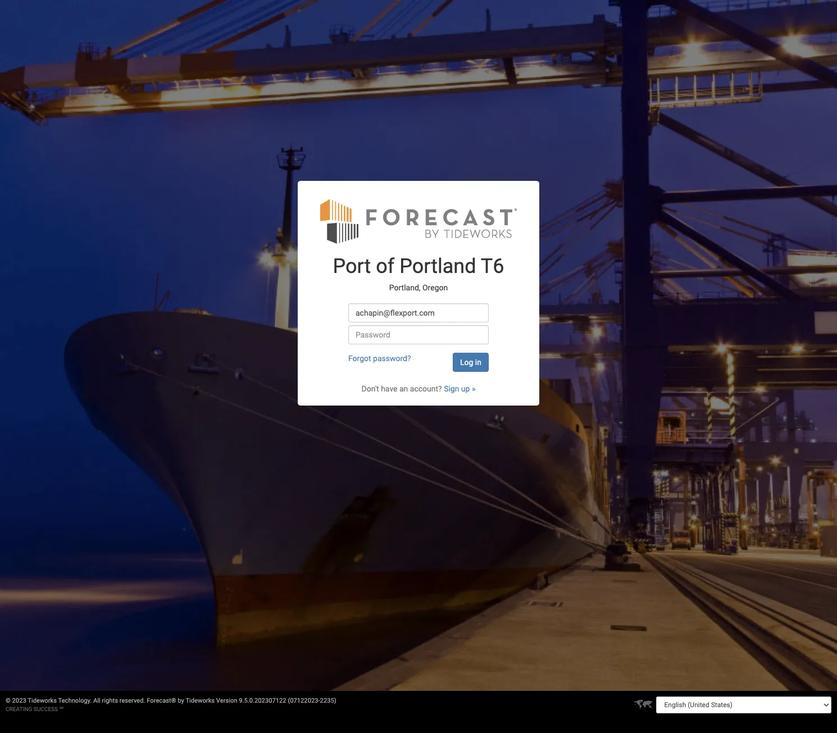 Task type: locate. For each thing, give the bounding box(es) containing it.
1 horizontal spatial tideworks
[[186, 698, 215, 705]]

℠
[[59, 707, 64, 713]]

tideworks up the success
[[28, 698, 57, 705]]

forgot password? log in
[[349, 354, 482, 367]]

0 horizontal spatial tideworks
[[28, 698, 57, 705]]

in
[[476, 358, 482, 367]]

oregon
[[423, 283, 448, 292]]

creating
[[6, 707, 32, 713]]

an
[[400, 385, 408, 394]]

log
[[461, 358, 474, 367]]

portland
[[400, 255, 477, 278]]

reserved.
[[120, 698, 145, 705]]

rights
[[102, 698, 118, 705]]

technology.
[[58, 698, 92, 705]]

9.5.0.202307122
[[239, 698, 287, 705]]

tideworks
[[28, 698, 57, 705], [186, 698, 215, 705]]

forecast® by tideworks image
[[321, 198, 517, 245]]

log in button
[[453, 353, 489, 372]]

sign up » link
[[444, 385, 476, 394]]

version
[[216, 698, 238, 705]]

Email or username text field
[[349, 304, 489, 323]]

by
[[178, 698, 184, 705]]

2023
[[12, 698, 26, 705]]

Password password field
[[349, 326, 489, 345]]

tideworks right by
[[186, 698, 215, 705]]

don't
[[362, 385, 379, 394]]

port of portland t6 portland, oregon
[[333, 255, 505, 292]]

up
[[462, 385, 470, 394]]

© 2023 tideworks technology. all rights reserved. forecast® by tideworks version 9.5.0.202307122 (07122023-2235) creating success ℠
[[6, 698, 337, 713]]



Task type: describe. For each thing, give the bounding box(es) containing it.
sign
[[444, 385, 460, 394]]

success
[[34, 707, 58, 713]]

2235)
[[320, 698, 337, 705]]

have
[[381, 385, 398, 394]]

of
[[376, 255, 395, 278]]

(07122023-
[[288, 698, 320, 705]]

all
[[93, 698, 101, 705]]

don't have an account? sign up »
[[362, 385, 476, 394]]

©
[[6, 698, 11, 705]]

2 tideworks from the left
[[186, 698, 215, 705]]

»
[[472, 385, 476, 394]]

t6
[[481, 255, 505, 278]]

forgot password? link
[[349, 354, 411, 363]]

port
[[333, 255, 371, 278]]

portland,
[[390, 283, 421, 292]]

forgot
[[349, 354, 371, 363]]

forecast®
[[147, 698, 176, 705]]

account?
[[410, 385, 442, 394]]

1 tideworks from the left
[[28, 698, 57, 705]]

password?
[[373, 354, 411, 363]]



